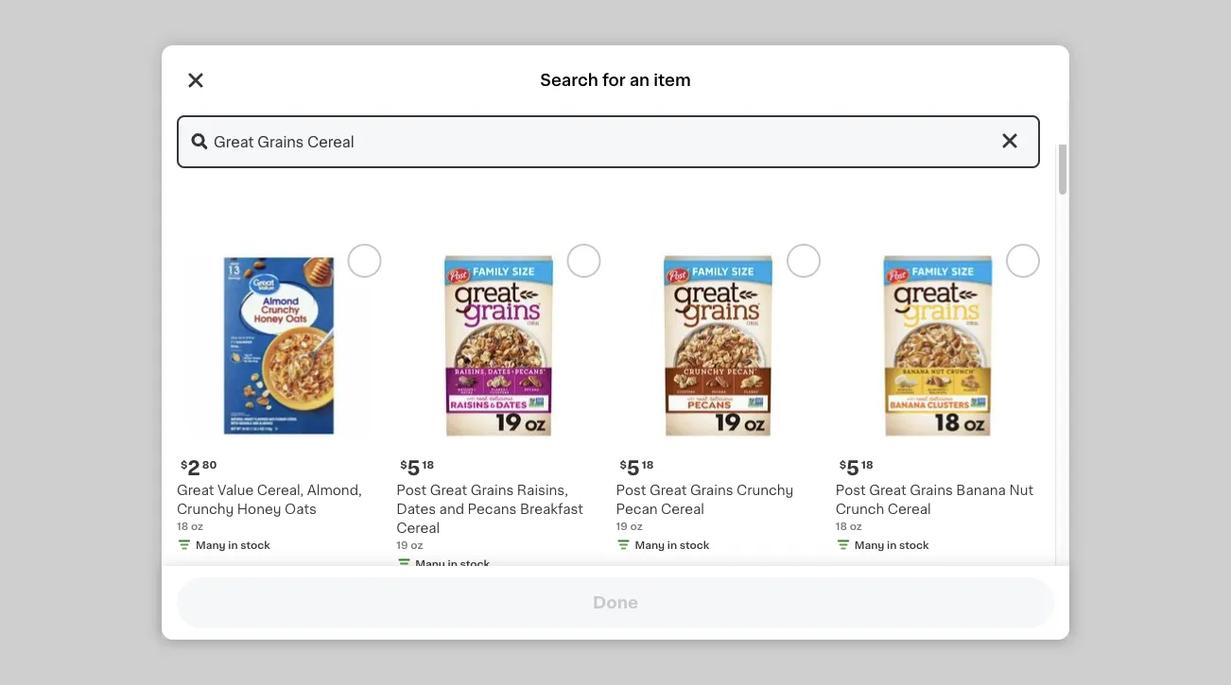 Task type: vqa. For each thing, say whether or not it's contained in the screenshot.
ALL STORES link
no



Task type: locate. For each thing, give the bounding box(es) containing it.
search for an item
[[540, 72, 691, 88]]

2 grains from the left
[[690, 484, 733, 497]]

post up crunch
[[836, 484, 866, 497]]

none search field inside dialog
[[177, 115, 1040, 168]]

in for honey
[[228, 540, 238, 550]]

almond,
[[307, 484, 362, 497]]

item
[[654, 72, 691, 88]]

great
[[177, 484, 214, 497], [430, 484, 467, 497], [650, 484, 687, 497], [869, 484, 907, 497]]

2 5 from the left
[[627, 458, 640, 478]]

stock for cereal
[[680, 540, 710, 550]]

oz down pecan
[[630, 521, 643, 531]]

product group
[[177, 244, 381, 556], [397, 244, 601, 575], [616, 244, 821, 556], [836, 244, 1040, 556]]

oz
[[191, 521, 203, 531], [630, 521, 643, 531], [850, 521, 862, 531], [411, 540, 423, 550]]

1 great from the left
[[177, 484, 214, 497]]

post for post great grains banana nut crunch cereal
[[836, 484, 866, 497]]

great down 2
[[177, 484, 214, 497]]

3 $ from the left
[[620, 459, 627, 470]]

post great grains crunchy pecan cereal 19 oz
[[616, 484, 794, 531]]

post up dates
[[397, 484, 427, 497]]

post up pecan
[[616, 484, 646, 497]]

oz down crunch
[[850, 521, 862, 531]]

$ 5 18 up crunch
[[840, 458, 873, 478]]

post inside 'post great grains raisins, dates and pecans breakfast cereal 19 oz'
[[397, 484, 427, 497]]

oz inside post great grains banana nut crunch cereal 18 oz
[[850, 521, 862, 531]]

1 product group from the left
[[177, 244, 381, 556]]

oz down dates
[[411, 540, 423, 550]]

crunchy
[[737, 484, 794, 497], [177, 502, 234, 516]]

0 horizontal spatial crunchy
[[177, 502, 234, 516]]

0 vertical spatial 19
[[616, 521, 628, 531]]

3 5 from the left
[[847, 458, 860, 478]]

$ up pecan
[[620, 459, 627, 470]]

great inside post great grains crunchy pecan cereal 19 oz
[[650, 484, 687, 497]]

19 down pecan
[[616, 521, 628, 531]]

in down post great grains crunchy pecan cereal 19 oz
[[668, 540, 677, 550]]

5 up pecan
[[627, 458, 640, 478]]

1 horizontal spatial post
[[616, 484, 646, 497]]

1 horizontal spatial $ 5 18
[[620, 458, 654, 478]]

1 horizontal spatial 19
[[616, 521, 628, 531]]

18 down crunch
[[836, 521, 847, 531]]

cereal inside post great grains banana nut crunch cereal 18 oz
[[888, 502, 931, 516]]

$ 5 18 up pecan
[[620, 458, 654, 478]]

dialog containing 2
[[162, 45, 1070, 686]]

post for post great grains crunchy pecan cereal
[[616, 484, 646, 497]]

18
[[422, 459, 434, 470], [642, 459, 654, 470], [862, 459, 873, 470], [177, 521, 188, 531], [836, 521, 847, 531]]

post inside post great grains banana nut crunch cereal 18 oz
[[836, 484, 866, 497]]

$
[[181, 459, 188, 470], [400, 459, 407, 470], [620, 459, 627, 470], [840, 459, 847, 470]]

oats
[[285, 502, 317, 516]]

post
[[397, 484, 427, 497], [616, 484, 646, 497], [836, 484, 866, 497]]

5 for post great grains raisins, dates and pecans breakfast cereal
[[407, 458, 420, 478]]

0 horizontal spatial $ 5 18
[[400, 458, 434, 478]]

2 post from the left
[[616, 484, 646, 497]]

in down post great grains banana nut crunch cereal 18 oz
[[887, 540, 897, 550]]

grains inside post great grains crunchy pecan cereal 19 oz
[[690, 484, 733, 497]]

post inside post great grains crunchy pecan cereal 19 oz
[[616, 484, 646, 497]]

$ left the 80
[[181, 459, 188, 470]]

grains for raisins,
[[471, 484, 514, 497]]

oz inside 'post great grains raisins, dates and pecans breakfast cereal 19 oz'
[[411, 540, 423, 550]]

2 horizontal spatial 5
[[847, 458, 860, 478]]

3 post from the left
[[836, 484, 866, 497]]

many in stock down post great grains crunchy pecan cereal 19 oz
[[635, 540, 710, 550]]

$ for great value cereal, almond, crunchy honey oats
[[181, 459, 188, 470]]

great up crunch
[[869, 484, 907, 497]]

cereal inside 'post great grains raisins, dates and pecans breakfast cereal 19 oz'
[[397, 521, 440, 535]]

2 $ 5 18 from the left
[[620, 458, 654, 478]]

1 grains from the left
[[471, 484, 514, 497]]

great inside 'post great grains raisins, dates and pecans breakfast cereal 19 oz'
[[430, 484, 467, 497]]

1 vertical spatial 19
[[397, 540, 408, 550]]

cereal right crunch
[[888, 502, 931, 516]]

1 horizontal spatial grains
[[690, 484, 733, 497]]

$ 5 18 up dates
[[400, 458, 434, 478]]

0 horizontal spatial 5
[[407, 458, 420, 478]]

1 vertical spatial crunchy
[[177, 502, 234, 516]]

many in stock for and
[[415, 559, 490, 569]]

$ 5 18 for post great grains crunchy pecan cereal
[[620, 458, 654, 478]]

1 $ 5 18 from the left
[[400, 458, 434, 478]]

many down value at left
[[196, 540, 226, 550]]

3 grains from the left
[[910, 484, 953, 497]]

in down honey
[[228, 540, 238, 550]]

grains
[[471, 484, 514, 497], [690, 484, 733, 497], [910, 484, 953, 497]]

19 down dates
[[397, 540, 408, 550]]

grains inside 'post great grains raisins, dates and pecans breakfast cereal 19 oz'
[[471, 484, 514, 497]]

$ up crunch
[[840, 459, 847, 470]]

1 horizontal spatial cereal
[[661, 502, 704, 516]]

3 great from the left
[[650, 484, 687, 497]]

great up pecan
[[650, 484, 687, 497]]

stock down post great grains crunchy pecan cereal 19 oz
[[680, 540, 710, 550]]

stock down 'post great grains raisins, dates and pecans breakfast cereal 19 oz'
[[460, 559, 490, 569]]

great for post great grains raisins, dates and pecans breakfast cereal
[[430, 484, 467, 497]]

2 great from the left
[[430, 484, 467, 497]]

18 for post great grains crunchy pecan cereal
[[642, 459, 654, 470]]

3 $ 5 18 from the left
[[840, 458, 873, 478]]

5 for post great grains crunchy pecan cereal
[[627, 458, 640, 478]]

many down crunch
[[855, 540, 885, 550]]

1 horizontal spatial 5
[[627, 458, 640, 478]]

stock for honey
[[240, 540, 270, 550]]

0 horizontal spatial post
[[397, 484, 427, 497]]

1 post from the left
[[397, 484, 427, 497]]

cereal down dates
[[397, 521, 440, 535]]

oz down $ 2 80
[[191, 521, 203, 531]]

$ 5 18
[[400, 458, 434, 478], [620, 458, 654, 478], [840, 458, 873, 478]]

0 horizontal spatial 19
[[397, 540, 408, 550]]

many in stock down crunch
[[855, 540, 929, 550]]

great up and
[[430, 484, 467, 497]]

many for cereal
[[635, 540, 665, 550]]

$ up dates
[[400, 459, 407, 470]]

many
[[196, 540, 226, 550], [635, 540, 665, 550], [855, 540, 885, 550], [415, 559, 445, 569]]

18 up pecan
[[642, 459, 654, 470]]

many for crunch
[[855, 540, 885, 550]]

$ for post great grains banana nut crunch cereal
[[840, 459, 847, 470]]

None search field
[[177, 115, 1040, 168]]

5 up dates
[[407, 458, 420, 478]]

4 product group from the left
[[836, 244, 1040, 556]]

1 $ from the left
[[181, 459, 188, 470]]

many down pecan
[[635, 540, 665, 550]]

in
[[228, 540, 238, 550], [668, 540, 677, 550], [887, 540, 897, 550], [448, 559, 458, 569]]

in for cereal
[[668, 540, 677, 550]]

dates
[[397, 502, 436, 516]]

in down and
[[448, 559, 458, 569]]

great for post great grains crunchy pecan cereal
[[650, 484, 687, 497]]

many in stock down and
[[415, 559, 490, 569]]

great inside post great grains banana nut crunch cereal 18 oz
[[869, 484, 907, 497]]

dialog
[[162, 45, 1070, 686]]

5 for post great grains banana nut crunch cereal
[[847, 458, 860, 478]]

breakfast
[[520, 502, 584, 516]]

0 vertical spatial crunchy
[[737, 484, 794, 497]]

great inside great value cereal, almond, crunchy honey oats 18 oz
[[177, 484, 214, 497]]

2 horizontal spatial post
[[836, 484, 866, 497]]

cereal right pecan
[[661, 502, 704, 516]]

stock
[[240, 540, 270, 550], [680, 540, 710, 550], [899, 540, 929, 550], [460, 559, 490, 569]]

2 $ from the left
[[400, 459, 407, 470]]

many in stock down honey
[[196, 540, 270, 550]]

18 up crunch
[[862, 459, 873, 470]]

pecans
[[468, 502, 517, 516]]

for
[[602, 72, 626, 88]]

5 up crunch
[[847, 458, 860, 478]]

0 horizontal spatial cereal
[[397, 521, 440, 535]]

0 horizontal spatial grains
[[471, 484, 514, 497]]

cereal
[[661, 502, 704, 516], [888, 502, 931, 516], [397, 521, 440, 535]]

4 great from the left
[[869, 484, 907, 497]]

2 horizontal spatial grains
[[910, 484, 953, 497]]

post for post great grains raisins, dates and pecans breakfast cereal
[[397, 484, 427, 497]]

many in stock
[[196, 540, 270, 550], [635, 540, 710, 550], [855, 540, 929, 550], [415, 559, 490, 569]]

$ 5 18 for post great grains raisins, dates and pecans breakfast cereal
[[400, 458, 434, 478]]

in for and
[[448, 559, 458, 569]]

19
[[616, 521, 628, 531], [397, 540, 408, 550]]

1 5 from the left
[[407, 458, 420, 478]]

18 up dates
[[422, 459, 434, 470]]

$ inside $ 2 80
[[181, 459, 188, 470]]

2 horizontal spatial $ 5 18
[[840, 458, 873, 478]]

2 horizontal spatial cereal
[[888, 502, 931, 516]]

3 product group from the left
[[616, 244, 821, 556]]

18 down 2
[[177, 521, 188, 531]]

4 $ from the left
[[840, 459, 847, 470]]

oz inside post great grains crunchy pecan cereal 19 oz
[[630, 521, 643, 531]]

grains inside post great grains banana nut crunch cereal 18 oz
[[910, 484, 953, 497]]

1 horizontal spatial crunchy
[[737, 484, 794, 497]]

many down dates
[[415, 559, 445, 569]]

stock down post great grains banana nut crunch cereal 18 oz
[[899, 540, 929, 550]]

80
[[202, 459, 217, 470]]

an
[[630, 72, 650, 88]]

nut
[[1010, 484, 1034, 497]]

5
[[407, 458, 420, 478], [627, 458, 640, 478], [847, 458, 860, 478]]

stock down honey
[[240, 540, 270, 550]]



Task type: describe. For each thing, give the bounding box(es) containing it.
many in stock for cereal
[[635, 540, 710, 550]]

stock for crunch
[[899, 540, 929, 550]]

2 product group from the left
[[397, 244, 601, 575]]

many in stock for honey
[[196, 540, 270, 550]]

$ 2 80
[[181, 458, 217, 478]]

value
[[218, 484, 254, 497]]

post great grains banana nut crunch cereal 18 oz
[[836, 484, 1034, 531]]

pecan
[[616, 502, 658, 516]]

cereal,
[[257, 484, 304, 497]]

cereal inside post great grains crunchy pecan cereal 19 oz
[[661, 502, 704, 516]]

Search Walmart... field
[[177, 115, 1040, 168]]

many for and
[[415, 559, 445, 569]]

19 inside 'post great grains raisins, dates and pecans breakfast cereal 19 oz'
[[397, 540, 408, 550]]

18 inside post great grains banana nut crunch cereal 18 oz
[[836, 521, 847, 531]]

many for honey
[[196, 540, 226, 550]]

18 for post great grains banana nut crunch cereal
[[862, 459, 873, 470]]

banana
[[956, 484, 1006, 497]]

$ 5 18 for post great grains banana nut crunch cereal
[[840, 458, 873, 478]]

in for crunch
[[887, 540, 897, 550]]

many in stock for crunch
[[855, 540, 929, 550]]

honey
[[237, 502, 281, 516]]

raisins,
[[517, 484, 568, 497]]

product group containing 2
[[177, 244, 381, 556]]

19 inside post great grains crunchy pecan cereal 19 oz
[[616, 521, 628, 531]]

$ for post great grains raisins, dates and pecans breakfast cereal
[[400, 459, 407, 470]]

search
[[540, 72, 598, 88]]

grains for banana
[[910, 484, 953, 497]]

18 for post great grains raisins, dates and pecans breakfast cereal
[[422, 459, 434, 470]]

great value cereal, almond, crunchy honey oats 18 oz
[[177, 484, 362, 531]]

crunchy inside great value cereal, almond, crunchy honey oats 18 oz
[[177, 502, 234, 516]]

crunchy inside post great grains crunchy pecan cereal 19 oz
[[737, 484, 794, 497]]

2
[[188, 458, 200, 478]]

grains for crunchy
[[690, 484, 733, 497]]

oz inside great value cereal, almond, crunchy honey oats 18 oz
[[191, 521, 203, 531]]

stock for and
[[460, 559, 490, 569]]

great for post great grains banana nut crunch cereal
[[869, 484, 907, 497]]

crunch
[[836, 502, 884, 516]]

post great grains raisins, dates and pecans breakfast cereal 19 oz
[[397, 484, 584, 550]]

18 inside great value cereal, almond, crunchy honey oats 18 oz
[[177, 521, 188, 531]]

$ for post great grains crunchy pecan cereal
[[620, 459, 627, 470]]

and
[[439, 502, 464, 516]]



